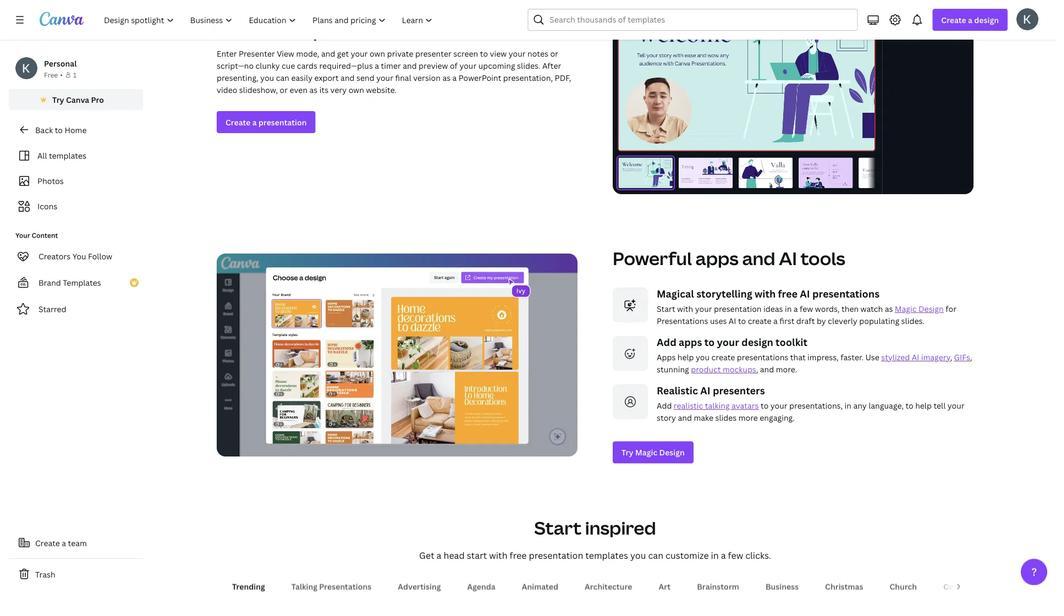 Task type: locate. For each thing, give the bounding box(es) containing it.
add up "apps"
[[657, 336, 677, 349]]

a
[[968, 15, 973, 25], [375, 60, 379, 71], [453, 72, 457, 83], [252, 117, 257, 127], [794, 304, 798, 314], [774, 316, 778, 326], [62, 538, 66, 548], [437, 549, 442, 561], [721, 549, 726, 561]]

you down "clunky"
[[260, 72, 274, 83]]

1 horizontal spatial templates
[[586, 549, 628, 561]]

2 vertical spatial in
[[711, 549, 719, 561]]

design left kendall parks image
[[975, 15, 999, 25]]

0 horizontal spatial presentations
[[737, 352, 789, 362]]

to right back
[[55, 125, 63, 135]]

talking presentations
[[292, 581, 372, 591]]

0 vertical spatial create
[[748, 316, 772, 326]]

magical storytelling with free ai presentations
[[657, 287, 880, 301]]

design down story
[[659, 447, 685, 458]]

company button
[[939, 576, 984, 594]]

,
[[950, 352, 953, 362], [970, 352, 973, 362], [756, 364, 758, 375]]

try left canva
[[52, 94, 64, 105]]

create for create a design
[[942, 15, 967, 25]]

as down the of
[[443, 72, 451, 83]]

in right customize
[[711, 549, 719, 561]]

cleverly
[[828, 316, 858, 326]]

you up product
[[696, 352, 710, 362]]

tools
[[801, 246, 846, 270]]

photos link
[[15, 171, 136, 191]]

apps help you create presentations that impress, faster. use stylized ai imagery , gifs
[[657, 352, 970, 362]]

presentation down even
[[259, 117, 307, 127]]

1 vertical spatial few
[[728, 549, 744, 561]]

mockups
[[723, 364, 756, 375]]

try canva pro
[[52, 94, 104, 105]]

2 vertical spatial create
[[35, 538, 60, 548]]

presenter
[[415, 48, 452, 59]]

start for start with your presentation ideas in a few words, then watch as magic design
[[657, 304, 675, 314]]

None search field
[[528, 9, 858, 31]]

create inside dropdown button
[[942, 15, 967, 25]]

realistic talking avatars link
[[674, 400, 759, 411]]

with inside share with pride enter presenter view mode, and get your own private presenter screen to view your notes or script—no clunky cue cards required—plus a timer and preview of your upcoming slides. after presenting, you can easily export and send your final version as a powerpoint presentation, pdf, video slideshow, or even as its very own website.
[[272, 19, 309, 43]]

create down ideas
[[748, 316, 772, 326]]

1 vertical spatial design
[[742, 336, 774, 349]]

ai right uses in the bottom of the page
[[729, 316, 736, 326]]

create
[[942, 15, 967, 25], [226, 117, 251, 127], [35, 538, 60, 548]]

create a design button
[[933, 9, 1008, 31]]

and down required—plus on the left top
[[341, 72, 355, 83]]

after
[[542, 60, 561, 71]]

presentations right "talking"
[[319, 581, 372, 591]]

2 add from the top
[[657, 400, 672, 411]]

pride
[[313, 19, 360, 43]]

own
[[370, 48, 385, 59], [349, 85, 364, 95]]

a inside 'for presentations uses ai to create a first draft by cleverly populating slides.'
[[774, 316, 778, 326]]

your right get
[[351, 48, 368, 59]]

1 horizontal spatial in
[[785, 304, 792, 314]]

0 horizontal spatial can
[[276, 72, 289, 83]]

that
[[791, 352, 806, 362]]

0 vertical spatial presentations
[[657, 316, 708, 326]]

to up engaging.
[[761, 400, 769, 411]]

create
[[748, 316, 772, 326], [712, 352, 735, 362]]

top level navigation element
[[97, 9, 442, 31]]

magic
[[895, 304, 917, 314], [635, 447, 658, 458]]

use
[[866, 352, 880, 362]]

brainstorm button
[[693, 576, 744, 594]]

1 vertical spatial add
[[657, 400, 672, 411]]

create a presentation link
[[217, 111, 316, 133]]

, right imagery
[[970, 352, 973, 362]]

presentation up animated button on the bottom of the page
[[529, 549, 583, 561]]

2 horizontal spatial ,
[[970, 352, 973, 362]]

1 vertical spatial help
[[916, 400, 932, 411]]

0 horizontal spatial as
[[310, 85, 318, 95]]

1 horizontal spatial slides.
[[902, 316, 925, 326]]

1 vertical spatial try
[[622, 447, 634, 458]]

add up story
[[657, 400, 672, 411]]

1 add from the top
[[657, 336, 677, 349]]

1 horizontal spatial help
[[916, 400, 932, 411]]

0 horizontal spatial help
[[678, 352, 694, 362]]

1 horizontal spatial try
[[622, 447, 634, 458]]

0 vertical spatial design
[[919, 304, 944, 314]]

apps up storytelling
[[696, 246, 739, 270]]

1 vertical spatial start
[[534, 516, 582, 540]]

templates up architecture button
[[586, 549, 628, 561]]

talking
[[292, 581, 318, 591]]

screen
[[453, 48, 478, 59]]

presentations
[[657, 316, 708, 326], [319, 581, 372, 591]]

slides. up "presentation,"
[[517, 60, 541, 71]]

1 horizontal spatial as
[[443, 72, 451, 83]]

more.
[[776, 364, 797, 375]]

help inside "to your presentations, in any language, to help tell your story and make slides more engaging."
[[916, 400, 932, 411]]

design inside the create a design dropdown button
[[975, 15, 999, 25]]

your down "screen"
[[460, 60, 477, 71]]

0 vertical spatial templates
[[49, 150, 86, 161]]

try magic design
[[622, 447, 685, 458]]

add for add realistic talking avatars
[[657, 400, 672, 411]]

then
[[842, 304, 859, 314]]

talking
[[705, 400, 730, 411]]

presentations up then
[[813, 287, 880, 301]]

kendall parks image
[[1017, 8, 1039, 30]]

1 horizontal spatial design
[[975, 15, 999, 25]]

try
[[52, 94, 64, 105], [622, 447, 634, 458]]

1 horizontal spatial own
[[370, 48, 385, 59]]

can inside share with pride enter presenter view mode, and get your own private presenter screen to view your notes or script—no clunky cue cards required—plus a timer and preview of your upcoming slides. after presenting, you can easily export and send your final version as a powerpoint presentation, pdf, video slideshow, or even as its very own website.
[[276, 72, 289, 83]]

export
[[314, 72, 339, 83]]

start down "magical" in the right of the page
[[657, 304, 675, 314]]

1 horizontal spatial start
[[657, 304, 675, 314]]

animated
[[522, 581, 559, 591]]

presentations for talking presentations
[[319, 581, 372, 591]]

own up timer on the top left
[[370, 48, 385, 59]]

0 vertical spatial slides.
[[517, 60, 541, 71]]

0 vertical spatial you
[[260, 72, 274, 83]]

with right start
[[489, 549, 508, 561]]

start
[[657, 304, 675, 314], [534, 516, 582, 540]]

0 horizontal spatial try
[[52, 94, 64, 105]]

and
[[321, 48, 335, 59], [403, 60, 417, 71], [341, 72, 355, 83], [742, 246, 776, 270], [760, 364, 774, 375], [678, 413, 692, 423]]

required—plus
[[319, 60, 373, 71]]

magic down story
[[635, 447, 658, 458]]

templates right "all"
[[49, 150, 86, 161]]

0 horizontal spatial design
[[659, 447, 685, 458]]

help
[[678, 352, 694, 362], [916, 400, 932, 411]]

0 horizontal spatial presentations
[[319, 581, 372, 591]]

help left tell
[[916, 400, 932, 411]]

your content
[[15, 231, 58, 240]]

1 horizontal spatial free
[[778, 287, 798, 301]]

presentation down storytelling
[[714, 304, 762, 314]]

to down uses in the bottom of the page
[[705, 336, 715, 349]]

create inside 'for presentations uses ai to create a first draft by cleverly populating slides.'
[[748, 316, 772, 326]]

few up the draft
[[800, 304, 813, 314]]

1 vertical spatial slides.
[[902, 316, 925, 326]]

preview
[[419, 60, 448, 71]]

presentations
[[813, 287, 880, 301], [737, 352, 789, 362]]

1 vertical spatial own
[[349, 85, 364, 95]]

2 vertical spatial as
[[885, 304, 893, 314]]

video
[[217, 85, 237, 95]]

, left gifs
[[950, 352, 953, 362]]

your
[[351, 48, 368, 59], [509, 48, 526, 59], [460, 60, 477, 71], [376, 72, 393, 83], [695, 304, 712, 314], [717, 336, 739, 349], [771, 400, 788, 411], [948, 400, 965, 411]]

1 vertical spatial presentations
[[319, 581, 372, 591]]

create for create a presentation
[[226, 117, 251, 127]]

0 vertical spatial apps
[[696, 246, 739, 270]]

1 horizontal spatial presentation
[[529, 549, 583, 561]]

all templates link
[[15, 145, 136, 166]]

free up start with your presentation ideas in a few words, then watch as magic design
[[778, 287, 798, 301]]

create inside button
[[35, 538, 60, 548]]

1 vertical spatial as
[[310, 85, 318, 95]]

try down realistic ai presenters image
[[622, 447, 634, 458]]

agenda button
[[463, 576, 500, 594]]

1 horizontal spatial you
[[631, 549, 646, 561]]

get
[[419, 549, 435, 561]]

share with pride enter presenter view mode, and get your own private presenter screen to view your notes or script—no clunky cue cards required—plus a timer and preview of your upcoming slides. after presenting, you can easily export and send your final version as a powerpoint presentation, pdf, video slideshow, or even as its very own website.
[[217, 19, 571, 95]]

very
[[330, 85, 347, 95]]

with up view
[[272, 19, 309, 43]]

in
[[785, 304, 792, 314], [845, 400, 852, 411], [711, 549, 719, 561]]

2 horizontal spatial in
[[845, 400, 852, 411]]

1 horizontal spatial design
[[919, 304, 944, 314]]

few left clicks.
[[728, 549, 744, 561]]

1 vertical spatial or
[[280, 85, 288, 95]]

1 vertical spatial in
[[845, 400, 852, 411]]

slides. inside share with pride enter presenter view mode, and get your own private presenter screen to view your notes or script—no clunky cue cards required—plus a timer and preview of your upcoming slides. after presenting, you can easily export and send your final version as a powerpoint presentation, pdf, video slideshow, or even as its very own website.
[[517, 60, 541, 71]]

trash
[[35, 569, 55, 580]]

0 vertical spatial design
[[975, 15, 999, 25]]

script—no
[[217, 60, 254, 71]]

to left 'view'
[[480, 48, 488, 59]]

brand
[[39, 278, 61, 288]]

view
[[490, 48, 507, 59]]

and down realistic
[[678, 413, 692, 423]]

try inside button
[[52, 94, 64, 105]]

you down inspired
[[631, 549, 646, 561]]

cards
[[297, 60, 318, 71]]

0 horizontal spatial you
[[260, 72, 274, 83]]

0 horizontal spatial design
[[742, 336, 774, 349]]

1 horizontal spatial create
[[226, 117, 251, 127]]

1 vertical spatial create
[[226, 117, 251, 127]]

first
[[780, 316, 795, 326]]

ideas
[[764, 304, 783, 314]]

start with your presentation ideas in a few words, then watch as magic design
[[657, 304, 944, 314]]

starred
[[39, 304, 66, 314]]

apps up product
[[679, 336, 702, 349]]

start for start inspired
[[534, 516, 582, 540]]

magic up populating
[[895, 304, 917, 314]]

1 vertical spatial create
[[712, 352, 735, 362]]

1 horizontal spatial magic
[[895, 304, 917, 314]]

in left any
[[845, 400, 852, 411]]

design
[[919, 304, 944, 314], [659, 447, 685, 458]]

free
[[44, 70, 58, 79]]

can up art button
[[648, 549, 664, 561]]

to up add apps to your design toolkit
[[738, 316, 746, 326]]

in up "first"
[[785, 304, 792, 314]]

1 vertical spatial presentation
[[714, 304, 762, 314]]

0 horizontal spatial start
[[534, 516, 582, 540]]

apps for add
[[679, 336, 702, 349]]

ai right stylized
[[912, 352, 920, 362]]

and inside "to your presentations, in any language, to help tell your story and make slides more engaging."
[[678, 413, 692, 423]]

1 vertical spatial apps
[[679, 336, 702, 349]]

create up product mockups 'link'
[[712, 352, 735, 362]]

slides. down magic design link
[[902, 316, 925, 326]]

1 horizontal spatial presentations
[[657, 316, 708, 326]]

animated button
[[518, 576, 563, 594]]

1 horizontal spatial can
[[648, 549, 664, 561]]

free
[[778, 287, 798, 301], [510, 549, 527, 561]]

0 vertical spatial add
[[657, 336, 677, 349]]

and up final
[[403, 60, 417, 71]]

0 horizontal spatial free
[[510, 549, 527, 561]]

2 horizontal spatial you
[[696, 352, 710, 362]]

as left its
[[310, 85, 318, 95]]

your up website.
[[376, 72, 393, 83]]

presentations inside button
[[319, 581, 372, 591]]

1 horizontal spatial or
[[550, 48, 558, 59]]

0 horizontal spatial templates
[[49, 150, 86, 161]]

or up 'after'
[[550, 48, 558, 59]]

product
[[691, 364, 721, 375]]

of
[[450, 60, 458, 71]]

0 horizontal spatial create
[[35, 538, 60, 548]]

help up stunning
[[678, 352, 694, 362]]

2 vertical spatial you
[[631, 549, 646, 561]]

a inside dropdown button
[[968, 15, 973, 25]]

presentations up product mockups , and more. on the bottom of the page
[[737, 352, 789, 362]]

, up presenters
[[756, 364, 758, 375]]

0 horizontal spatial or
[[280, 85, 288, 95]]

to inside share with pride enter presenter view mode, and get your own private presenter screen to view your notes or script—no clunky cue cards required—plus a timer and preview of your upcoming slides. after presenting, you can easily export and send your final version as a powerpoint presentation, pdf, video slideshow, or even as its very own website.
[[480, 48, 488, 59]]

canva
[[66, 94, 89, 105]]

can
[[276, 72, 289, 83], [648, 549, 664, 561]]

presenting,
[[217, 72, 259, 83]]

as up populating
[[885, 304, 893, 314]]

or
[[550, 48, 558, 59], [280, 85, 288, 95]]

ai inside 'for presentations uses ai to create a first draft by cleverly populating slides.'
[[729, 316, 736, 326]]

business button
[[761, 576, 803, 594]]

1 vertical spatial magic
[[635, 447, 658, 458]]

avatars
[[732, 400, 759, 411]]

own down send
[[349, 85, 364, 95]]

0 vertical spatial can
[[276, 72, 289, 83]]

your up uses in the bottom of the page
[[695, 304, 712, 314]]

0 vertical spatial help
[[678, 352, 694, 362]]

or left even
[[280, 85, 288, 95]]

presentations down "magical" in the right of the page
[[657, 316, 708, 326]]

slides. inside 'for presentations uses ai to create a first draft by cleverly populating slides.'
[[902, 316, 925, 326]]

faster.
[[841, 352, 864, 362]]

0 vertical spatial magic
[[895, 304, 917, 314]]

design up product mockups , and more. on the bottom of the page
[[742, 336, 774, 349]]

design left for
[[919, 304, 944, 314]]

mode,
[[296, 48, 319, 59]]

1 horizontal spatial few
[[800, 304, 813, 314]]

1 horizontal spatial create
[[748, 316, 772, 326]]

0 horizontal spatial magic
[[635, 447, 658, 458]]

create a team button
[[9, 532, 143, 554]]

templates
[[63, 278, 101, 288]]

0 vertical spatial create
[[942, 15, 967, 25]]

0 vertical spatial presentations
[[813, 287, 880, 301]]

realistic ai presenters image
[[613, 384, 648, 419]]

start up "get a head start with free presentation templates you can customize in a few clicks."
[[534, 516, 582, 540]]

trending button
[[228, 576, 269, 594]]

toolkit
[[776, 336, 808, 349]]

presentations inside 'for presentations uses ai to create a first draft by cleverly populating slides.'
[[657, 316, 708, 326]]

magical storytelling with free ai presentations image
[[613, 287, 648, 323]]

, stunning
[[657, 352, 973, 375]]

0 vertical spatial try
[[52, 94, 64, 105]]

0 vertical spatial own
[[370, 48, 385, 59]]

0 horizontal spatial presentation
[[259, 117, 307, 127]]

0 horizontal spatial slides.
[[517, 60, 541, 71]]

agenda
[[467, 581, 496, 591]]

2 horizontal spatial create
[[942, 15, 967, 25]]

pdf,
[[555, 72, 571, 83]]

business
[[766, 581, 799, 591]]

free up animated button on the bottom of the page
[[510, 549, 527, 561]]

can down cue
[[276, 72, 289, 83]]

slideshow,
[[239, 85, 278, 95]]



Task type: describe. For each thing, give the bounding box(es) containing it.
2 vertical spatial presentation
[[529, 549, 583, 561]]

1 vertical spatial templates
[[586, 549, 628, 561]]

advertising
[[398, 581, 441, 591]]

create for create a team
[[35, 538, 60, 548]]

gifs
[[954, 352, 970, 362]]

storytelling
[[697, 287, 753, 301]]

art button
[[654, 576, 675, 594]]

even
[[290, 85, 308, 95]]

with down "magical" in the right of the page
[[677, 304, 693, 314]]

private
[[387, 48, 413, 59]]

add apps to your design toolkit image
[[613, 336, 648, 371]]

stylized ai imagery link
[[882, 352, 950, 362]]

0 vertical spatial as
[[443, 72, 451, 83]]

your right tell
[[948, 400, 965, 411]]

add for add apps to your design toolkit
[[657, 336, 677, 349]]

watch
[[861, 304, 883, 314]]

2 horizontal spatial as
[[885, 304, 893, 314]]

easily
[[291, 72, 313, 83]]

0 vertical spatial presentation
[[259, 117, 307, 127]]

to your presentations, in any language, to help tell your story and make slides more engaging.
[[657, 400, 965, 423]]

0 vertical spatial in
[[785, 304, 792, 314]]

brand templates link
[[9, 272, 143, 294]]

1 vertical spatial can
[[648, 549, 664, 561]]

ai up start with your presentation ideas in a few words, then watch as magic design
[[800, 287, 810, 301]]

to right language,
[[906, 400, 914, 411]]

final
[[395, 72, 411, 83]]

1 horizontal spatial ,
[[950, 352, 953, 362]]

try for try canva pro
[[52, 94, 64, 105]]

your right 'view'
[[509, 48, 526, 59]]

get
[[337, 48, 349, 59]]

timer
[[381, 60, 401, 71]]

powerpoint
[[459, 72, 501, 83]]

realistic
[[657, 384, 698, 397]]

presentations for for presentations uses ai to create a first draft by cleverly populating slides.
[[657, 316, 708, 326]]

1 vertical spatial free
[[510, 549, 527, 561]]

try for try magic design
[[622, 447, 634, 458]]

and left get
[[321, 48, 335, 59]]

and left more.
[[760, 364, 774, 375]]

0 horizontal spatial own
[[349, 85, 364, 95]]

stunning
[[657, 364, 689, 375]]

view
[[277, 48, 294, 59]]

enter
[[217, 48, 237, 59]]

1 vertical spatial design
[[659, 447, 685, 458]]

team
[[68, 538, 87, 548]]

1
[[73, 70, 77, 79]]

imagery
[[921, 352, 950, 362]]

engaging.
[[760, 413, 795, 423]]

0 vertical spatial free
[[778, 287, 798, 301]]

talking presentations button
[[287, 576, 376, 594]]

creators you follow link
[[9, 245, 143, 267]]

clunky
[[256, 60, 280, 71]]

stylized
[[882, 352, 910, 362]]

0 vertical spatial few
[[800, 304, 813, 314]]

•
[[60, 70, 63, 79]]

creators
[[39, 251, 71, 262]]

powerful
[[613, 246, 692, 270]]

advertising button
[[394, 576, 445, 594]]

apps
[[657, 352, 676, 362]]

ai up add realistic talking avatars
[[701, 384, 711, 397]]

words,
[[815, 304, 840, 314]]

your up engaging.
[[771, 400, 788, 411]]

ai left tools
[[779, 246, 797, 270]]

Search search field
[[550, 9, 851, 30]]

1 vertical spatial presentations
[[737, 352, 789, 362]]

all
[[37, 150, 47, 161]]

tell
[[934, 400, 946, 411]]

christmas
[[825, 581, 864, 591]]

by
[[817, 316, 826, 326]]

to inside 'for presentations uses ai to create a first draft by cleverly populating slides.'
[[738, 316, 746, 326]]

product mockups , and more.
[[691, 364, 799, 375]]

create a design
[[942, 15, 999, 25]]

upcoming
[[479, 60, 515, 71]]

any
[[854, 400, 867, 411]]

icons
[[37, 201, 57, 212]]

trash link
[[9, 563, 143, 585]]

you inside share with pride enter presenter view mode, and get your own private presenter screen to view your notes or script—no clunky cue cards required—plus a timer and preview of your upcoming slides. after presenting, you can easily export and send your final version as a powerpoint presentation, pdf, video slideshow, or even as its very own website.
[[260, 72, 274, 83]]

photos
[[37, 176, 64, 186]]

create a presentation
[[226, 117, 307, 127]]

apps for powerful
[[696, 246, 739, 270]]

with up ideas
[[755, 287, 776, 301]]

for
[[946, 304, 957, 314]]

uses
[[710, 316, 727, 326]]

back to home link
[[9, 119, 143, 141]]

personal
[[44, 58, 77, 69]]

start
[[467, 549, 487, 561]]

icons link
[[15, 196, 136, 217]]

magical
[[657, 287, 694, 301]]

2 horizontal spatial presentation
[[714, 304, 762, 314]]

1 vertical spatial you
[[696, 352, 710, 362]]

0 vertical spatial or
[[550, 48, 558, 59]]

company
[[944, 581, 980, 591]]

brand templates
[[39, 278, 101, 288]]

your down uses in the bottom of the page
[[717, 336, 739, 349]]

realistic
[[674, 400, 703, 411]]

a inside button
[[62, 538, 66, 548]]

0 horizontal spatial ,
[[756, 364, 758, 375]]

christmas button
[[821, 576, 868, 594]]

presentations,
[[790, 400, 843, 411]]

and up magical storytelling with free ai presentations
[[742, 246, 776, 270]]

0 horizontal spatial in
[[711, 549, 719, 561]]

populating
[[860, 316, 900, 326]]

1 horizontal spatial presentations
[[813, 287, 880, 301]]

gifs link
[[954, 352, 970, 362]]

, inside , stunning
[[970, 352, 973, 362]]

create a team
[[35, 538, 87, 548]]

presenter
[[239, 48, 275, 59]]

creators you follow
[[39, 251, 112, 262]]

presentation,
[[503, 72, 553, 83]]

0 horizontal spatial create
[[712, 352, 735, 362]]

your
[[15, 231, 30, 240]]

realistic ai presenters
[[657, 384, 765, 397]]

notes
[[528, 48, 549, 59]]

templates inside all templates "link"
[[49, 150, 86, 161]]

send
[[357, 72, 375, 83]]

0 horizontal spatial few
[[728, 549, 744, 561]]

start inspired
[[534, 516, 656, 540]]

in inside "to your presentations, in any language, to help tell your story and make slides more engaging."
[[845, 400, 852, 411]]

church button
[[886, 576, 922, 594]]

content
[[32, 231, 58, 240]]



Task type: vqa. For each thing, say whether or not it's contained in the screenshot.
watch
yes



